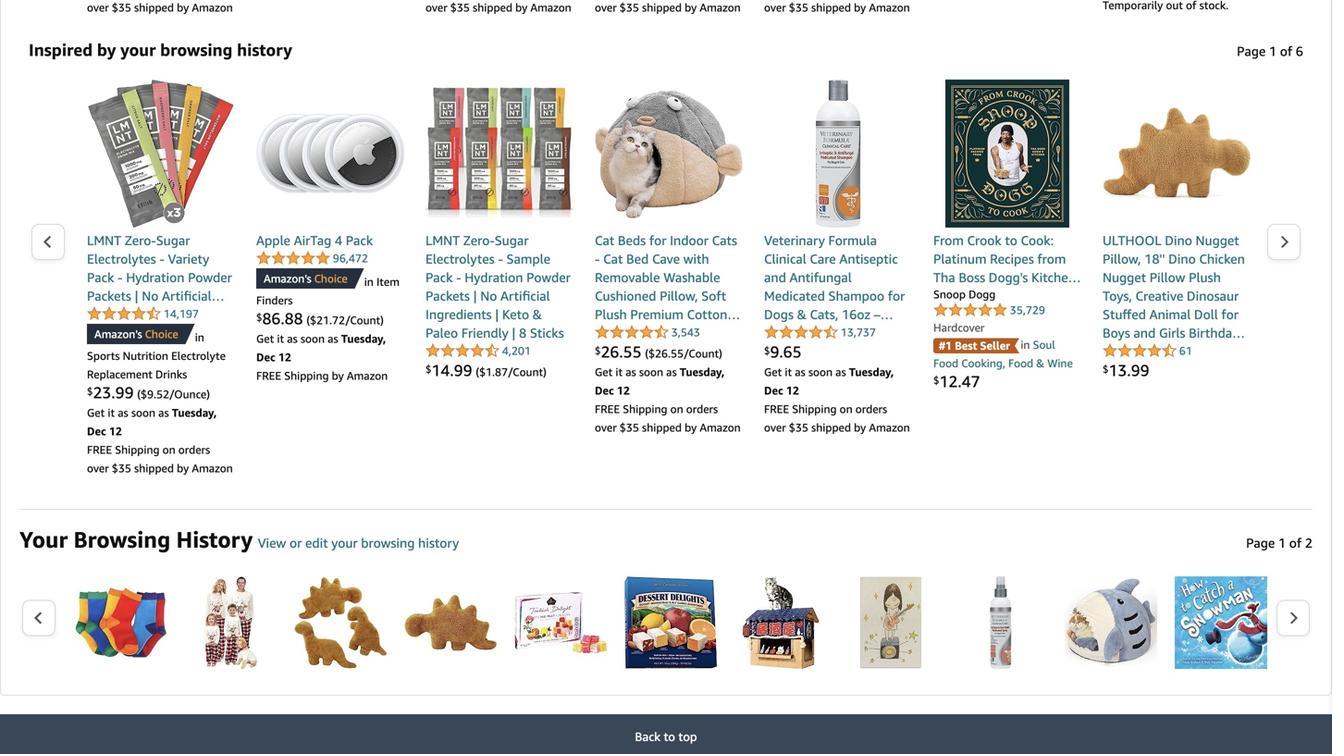 Task type: locate. For each thing, give the bounding box(es) containing it.
& inside soul food cooking, food & wine
[[1037, 357, 1045, 370]]

. for 12
[[958, 372, 962, 391]]

2 lmnt from the left
[[426, 233, 460, 248]]

sticks up electrolyte on the left top of page
[[199, 325, 233, 341]]

$ up house
[[595, 345, 601, 357]]

and inside "ulthool dino nugget pillow, 18'' dino chicken nugget pillow plush toys, creative dinosaur stuffed animal doll for boys and girls birthdays gift (stegosaurus)"
[[1134, 325, 1156, 341]]

paleo inside "lmnt zero-sugar electrolytes - variety pack - hydration powder packets | no artificial ingredients | keto & paleo friendly | 12 sticks"
[[87, 325, 120, 341]]

sugar up the variety
[[156, 233, 190, 248]]

0 horizontal spatial sugar
[[156, 233, 190, 248]]

amazon's for 99
[[94, 328, 142, 341]]

page left 2
[[1247, 536, 1276, 551]]

doll
[[1195, 307, 1219, 322]]

of
[[1281, 44, 1293, 59], [1290, 536, 1303, 551]]

veterinary formula clinical care antiseptic and antifungal medicated shampoo for dogs & cats, 16oz – helps alleviate scaly, greasy, red skin – paraben, dye, soap-free
[[765, 233, 908, 378]]

1 vertical spatial choice
[[145, 328, 178, 341]]

in up electrolyte on the left top of page
[[195, 331, 204, 344]]

tuesday, down ($26.55/count)
[[680, 366, 725, 379]]

1 horizontal spatial 1
[[1279, 536, 1287, 551]]

1 horizontal spatial ingredients
[[426, 307, 492, 322]]

1 horizontal spatial no
[[481, 288, 497, 304]]

. for 26
[[620, 343, 624, 362]]

1 horizontal spatial in
[[364, 275, 374, 288]]

– up 'soap-'
[[861, 344, 868, 359]]

antiseptic
[[840, 251, 899, 267]]

1 zero- from the left
[[125, 233, 156, 248]]

0 horizontal spatial sticks
[[199, 325, 233, 341]]

- left sample
[[498, 251, 503, 267]]

1 horizontal spatial your
[[332, 536, 358, 551]]

for inside "ulthool dino nugget pillow, 18'' dino chicken nugget pillow plush toys, creative dinosaur stuffed animal doll for boys and girls birthdays gift (stegosaurus)"
[[1222, 307, 1239, 322]]

next image for 2
[[1289, 612, 1300, 625]]

2 paleo from the left
[[426, 325, 458, 341]]

as down 55
[[626, 366, 637, 379]]

friendly inside "lmnt zero-sugar electrolytes - variety pack - hydration powder packets | no artificial ingredients | keto & paleo friendly | 12 sticks"
[[123, 325, 170, 341]]

paleo up sports
[[87, 325, 120, 341]]

1 horizontal spatial 99
[[454, 361, 473, 380]]

page left 6
[[1238, 44, 1267, 59]]

free shipping on orders over $35 shipped by amazon for dye,
[[765, 403, 911, 434]]

2 sugar from the left
[[495, 233, 529, 248]]

1 horizontal spatial paleo
[[426, 325, 458, 341]]

deformation
[[615, 325, 690, 341]]

shipping down $ 23 . 99 ($9.52/ounce)
[[115, 443, 160, 456]]

0 vertical spatial and
[[765, 270, 787, 285]]

0 horizontal spatial for
[[650, 233, 667, 248]]

with
[[684, 251, 710, 267]]

paraben,
[[765, 362, 816, 378]]

for right shampoo
[[888, 288, 906, 304]]

1 horizontal spatial and
[[1134, 325, 1156, 341]]

sugar for variety
[[156, 233, 190, 248]]

$ inside the $ 9 . 65
[[765, 345, 771, 357]]

1 hydration from the left
[[126, 270, 185, 285]]

electrolytes inside "lmnt zero-sugar electrolytes - variety pack - hydration powder packets | no artificial ingredients | keto & paleo friendly | 12 sticks"
[[87, 251, 156, 267]]

keto for 8
[[503, 307, 530, 322]]

2 horizontal spatial orders
[[856, 403, 888, 416]]

page
[[1238, 44, 1267, 59], [1247, 536, 1276, 551]]

1 lmnt from the left
[[87, 233, 121, 248]]

paleo for lmnt zero-sugar electrolytes - sample pack - hydration powder packets | no artificial ingredients | keto & paleo friendly | 8 sticks
[[426, 325, 458, 341]]

nugget up chicken on the right top
[[1196, 233, 1240, 248]]

8
[[519, 325, 527, 341]]

0 horizontal spatial choice
[[145, 328, 178, 341]]

zero- inside lmnt zero-sugar electrolytes - sample pack - hydration powder packets | no artificial ingredients | keto & paleo friendly | 8 sticks
[[464, 233, 495, 248]]

2 artificial from the left
[[501, 288, 550, 304]]

0 horizontal spatial and
[[765, 270, 787, 285]]

1 horizontal spatial $35
[[620, 421, 640, 434]]

$ down the replacement
[[87, 386, 93, 398]]

by down 'soap-'
[[855, 421, 867, 434]]

packets inside lmnt zero-sugar electrolytes - sample pack - hydration powder packets | no artificial ingredients | keto & paleo friendly | 8 sticks
[[426, 288, 470, 304]]

your browsing history view or edit your browsing history
[[19, 526, 459, 553]]

$ inside $ 23 . 99 ($9.52/ounce)
[[87, 386, 93, 398]]

1 vertical spatial pillow,
[[660, 288, 698, 304]]

free down 23
[[87, 443, 112, 456]]

bed,
[[716, 325, 742, 341]]

no for sample
[[481, 288, 497, 304]]

snoop dogg
[[934, 288, 996, 301]]

2 vertical spatial for
[[1222, 307, 1239, 322]]

from crook to cook: platinum recipes from tha boss dogg's kitchen (snoop dogg cookbook, celebrity cookbook with soul food rec image
[[934, 80, 1082, 228]]

&
[[194, 307, 204, 322], [533, 307, 543, 322], [798, 307, 807, 322], [1037, 357, 1045, 370]]

2 horizontal spatial 99
[[1132, 361, 1150, 380]]

$35 up the browsing
[[112, 462, 131, 475]]

2 zero- from the left
[[464, 233, 495, 248]]

0 vertical spatial amazon's choice
[[264, 272, 348, 285]]

electrolytes inside lmnt zero-sugar electrolytes - sample pack - hydration powder packets | no artificial ingredients | keto & paleo friendly | 8 sticks
[[426, 251, 495, 267]]

0 horizontal spatial keto
[[164, 307, 191, 322]]

0 horizontal spatial –
[[861, 344, 868, 359]]

1 ingredients from the left
[[87, 307, 153, 322]]

ingredients up sports
[[87, 307, 153, 322]]

1 horizontal spatial lmnt
[[426, 233, 460, 248]]

browsing
[[160, 40, 233, 60], [361, 536, 415, 551]]

2 friendly from the left
[[462, 325, 509, 341]]

$ inside $ 86 . 88 ($21.72/count)
[[256, 312, 262, 324]]

1 powder from the left
[[188, 270, 232, 285]]

2 keto from the left
[[503, 307, 530, 322]]

1 vertical spatial your
[[332, 536, 358, 551]]

no inside "lmnt zero-sugar electrolytes - variety pack - hydration powder packets | no artificial ingredients | keto & paleo friendly | 12 sticks"
[[142, 288, 159, 304]]

your inside your browsing history view or edit your browsing history
[[332, 536, 358, 551]]

in inside in item finders
[[364, 275, 374, 288]]

– up scaly, on the right of page
[[875, 307, 881, 322]]

0 vertical spatial of
[[1281, 44, 1293, 59]]

55
[[624, 343, 642, 362]]

2 horizontal spatial $35
[[789, 421, 809, 434]]

2 horizontal spatial pack
[[426, 270, 453, 285]]

1 left 6
[[1270, 44, 1278, 59]]

dino up 18''
[[1166, 233, 1193, 248]]

2 sticks from the left
[[530, 325, 564, 341]]

no up 14,197 link
[[142, 288, 159, 304]]

for inside cat beds for indoor cats - cat bed cave with removable washable cushioned pillow, soft plush premium cotton no deformation pet bed, lively pufferfish cat house design, grey, multiple sizes(l)
[[650, 233, 667, 248]]

-
[[160, 251, 165, 267], [498, 251, 503, 267], [595, 251, 600, 267], [118, 270, 123, 285], [456, 270, 462, 285]]

dec for 99
[[87, 425, 106, 438]]

lmnt inside lmnt zero-sugar electrolytes - sample pack - hydration powder packets | no artificial ingredients | keto & paleo friendly | 8 sticks
[[426, 233, 460, 248]]

0 vertical spatial list
[[66, 0, 1267, 17]]

1 horizontal spatial zero-
[[464, 233, 495, 248]]

1 packets from the left
[[87, 288, 131, 304]]

0 horizontal spatial electrolytes
[[87, 251, 156, 267]]

for up cave
[[650, 233, 667, 248]]

soon for 88
[[301, 332, 325, 345]]

hydration inside "lmnt zero-sugar electrolytes - variety pack - hydration powder packets | no artificial ingredients | keto & paleo friendly | 12 sticks"
[[126, 270, 185, 285]]

0 horizontal spatial $35
[[112, 462, 131, 475]]

list
[[66, 0, 1267, 17], [66, 80, 1267, 478], [56, 577, 1277, 673]]

get for 99
[[87, 406, 105, 419]]

0 vertical spatial plush
[[1190, 270, 1222, 285]]

1 horizontal spatial amazon's choice
[[264, 272, 348, 285]]

ulthool dino nugget pillow, 18'' dino chicken nugget pillow plush toys, creative dinosaur stuffed animal doll for boys and gi image
[[1103, 80, 1252, 228]]

1 horizontal spatial over
[[595, 421, 617, 434]]

2 electrolytes from the left
[[426, 251, 495, 267]]

and inside veterinary formula clinical care antiseptic and antifungal medicated shampoo for dogs & cats, 16oz – helps alleviate scaly, greasy, red skin – paraben, dye, soap-free
[[765, 270, 787, 285]]

99 down the replacement
[[115, 383, 134, 402]]

1 horizontal spatial keto
[[503, 307, 530, 322]]

on for pufferfish
[[671, 403, 684, 416]]

drinks
[[156, 368, 187, 381]]

isaacalyx stegosaurus-18 inch dino chicken nugget plush, soft dinosaur chicken nuggets pillow for birthday gifts, dinosaur th image
[[405, 577, 497, 669]]

0 horizontal spatial powder
[[188, 270, 232, 285]]

by down sizes(l)
[[685, 421, 697, 434]]

1 horizontal spatial sticks
[[530, 325, 564, 341]]

1 sticks from the left
[[199, 325, 233, 341]]

sugar inside lmnt zero-sugar electrolytes - sample pack - hydration powder packets | no artificial ingredients | keto & paleo friendly | 8 sticks
[[495, 233, 529, 248]]

65
[[784, 343, 802, 362]]

1 horizontal spatial artificial
[[501, 288, 550, 304]]

0 vertical spatial amazon's
[[264, 272, 312, 285]]

friendly inside lmnt zero-sugar electrolytes - sample pack - hydration powder packets | no artificial ingredients | keto & paleo friendly | 8 sticks
[[462, 325, 509, 341]]

hydration down sample
[[465, 270, 523, 285]]

friendly for 8
[[462, 325, 509, 341]]

paleo up 14
[[426, 325, 458, 341]]

powder down sample
[[527, 270, 571, 285]]

1 vertical spatial 1
[[1279, 536, 1287, 551]]

free shipping on orders over $35 shipped by amazon
[[595, 403, 741, 434], [765, 403, 911, 434], [87, 443, 233, 475]]

0 horizontal spatial amazon's
[[94, 328, 142, 341]]

tuesday, for 55
[[680, 366, 725, 379]]

list containing 86
[[66, 80, 1267, 478]]

$ inside $ 12 . 47
[[934, 375, 940, 387]]

lmnt zero-sugar electrolytes - variety pack - hydration powder packets | no artificial ingredients | keto & paleo friendly | image
[[87, 80, 235, 228]]

for inside veterinary formula clinical care antiseptic and antifungal medicated shampoo for dogs & cats, 16oz – helps alleviate scaly, greasy, red skin – paraben, dye, soap-free
[[888, 288, 906, 304]]

tuesday, down ($9.52/ounce)
[[172, 406, 217, 419]]

previous image
[[33, 612, 44, 625]]

get down 86
[[256, 332, 274, 345]]

veterinary formula clinical care antiseptic and antifungal medicated shampoo for dogs & cats, 16oz – helps alleviate scaly, g image
[[765, 80, 913, 228]]

99
[[454, 361, 473, 380], [1132, 361, 1150, 380], [115, 383, 134, 402]]

sticks inside "lmnt zero-sugar electrolytes - variety pack - hydration powder packets | no artificial ingredients | keto & paleo friendly | 12 sticks"
[[199, 325, 233, 341]]

1 horizontal spatial free shipping on orders over $35 shipped by amazon
[[595, 403, 741, 434]]

pack
[[346, 233, 373, 248], [87, 270, 114, 285], [426, 270, 453, 285]]

amazon's up sports
[[94, 328, 142, 341]]

$ for 86
[[256, 312, 262, 324]]

1 horizontal spatial sugar
[[495, 233, 529, 248]]

tuesday,
[[341, 332, 386, 345], [680, 366, 725, 379], [850, 366, 894, 379], [172, 406, 217, 419]]

amazon's choice down 14,197 link
[[94, 328, 178, 341]]

sugar up sample
[[495, 233, 529, 248]]

1 vertical spatial of
[[1290, 536, 1303, 551]]

12 down the paraben,
[[787, 384, 800, 397]]

ingredients inside "lmnt zero-sugar electrolytes - variety pack - hydration powder packets | no artificial ingredients | keto & paleo friendly | 12 sticks"
[[87, 307, 153, 322]]

apple airtag 4 pack image
[[256, 80, 405, 228]]

over down the paraben,
[[765, 421, 787, 434]]

1 for 6
[[1270, 44, 1278, 59]]

lmnt
[[87, 233, 121, 248], [426, 233, 460, 248]]

choice
[[314, 272, 348, 285], [145, 328, 178, 341]]

dino up pillow
[[1169, 251, 1197, 267]]

boys
[[1103, 325, 1131, 341]]

tuesday, dec 12 for 55
[[595, 366, 725, 397]]

orders down ($9.52/ounce)
[[178, 443, 210, 456]]

in
[[364, 275, 374, 288], [195, 331, 204, 344], [1021, 338, 1034, 351]]

view or edit your browsing history link
[[258, 536, 459, 551]]

best
[[955, 339, 978, 352]]

keto up the in sports nutrition electrolyte replacement drinks
[[164, 307, 191, 322]]

orders
[[687, 403, 719, 416], [856, 403, 888, 416], [178, 443, 210, 456]]

1 friendly from the left
[[123, 325, 170, 341]]

friendly
[[123, 325, 170, 341], [462, 325, 509, 341]]

orders down sizes(l)
[[687, 403, 719, 416]]

|
[[135, 288, 138, 304], [474, 288, 477, 304], [157, 307, 160, 322], [495, 307, 499, 322], [173, 325, 177, 341], [512, 325, 516, 341]]

apple airtag 4 pack
[[256, 233, 373, 248]]

packets for lmnt zero-sugar electrolytes - sample pack - hydration powder packets | no artificial ingredients | keto & paleo friendly | 8 sticks
[[426, 288, 470, 304]]

keto for 12
[[164, 307, 191, 322]]

. down helps
[[780, 343, 784, 362]]

plush inside "ulthool dino nugget pillow, 18'' dino chicken nugget pillow plush toys, creative dinosaur stuffed animal doll for boys and girls birthdays gift (stegosaurus)"
[[1190, 270, 1222, 285]]

1 vertical spatial and
[[1134, 325, 1156, 341]]

shampoo
[[829, 288, 885, 304]]

dogs
[[765, 307, 794, 322]]

medicated
[[765, 288, 826, 304]]

orders down 'soap-'
[[856, 403, 888, 416]]

electrolyte
[[171, 349, 226, 362]]

sticks inside lmnt zero-sugar electrolytes - sample pack - hydration powder packets | no artificial ingredients | keto & paleo friendly | 8 sticks
[[530, 325, 564, 341]]

electrolytes
[[87, 251, 156, 267], [426, 251, 495, 267]]

1 horizontal spatial packets
[[426, 288, 470, 304]]

1 horizontal spatial history
[[418, 536, 459, 551]]

0 horizontal spatial no
[[142, 288, 159, 304]]

powder inside lmnt zero-sugar electrolytes - sample pack - hydration powder packets | no artificial ingredients | keto & paleo friendly | 8 sticks
[[527, 270, 571, 285]]

antifungal
[[790, 270, 852, 285]]

it for 55
[[616, 366, 623, 379]]

skin
[[833, 344, 858, 359]]

zero- inside "lmnt zero-sugar electrolytes - variety pack - hydration powder packets | no artificial ingredients | keto & paleo friendly | 12 sticks"
[[125, 233, 156, 248]]

food down #1
[[934, 357, 959, 370]]

friendly down 14,197 link
[[123, 325, 170, 341]]

zero- for sample
[[464, 233, 495, 248]]

12 down 14,197
[[181, 325, 196, 341]]

your right edit
[[332, 536, 358, 551]]

on down sizes(l)
[[671, 403, 684, 416]]

tuesday, for 99
[[172, 406, 217, 419]]

packets inside "lmnt zero-sugar electrolytes - variety pack - hydration powder packets | no artificial ingredients | keto & paleo friendly | 12 sticks"
[[87, 288, 131, 304]]

over for cat beds for indoor cats - cat bed cave with removable washable cushioned pillow, soft plush premium cotton no deformation pet bed, lively pufferfish cat house design, grey, multiple sizes(l)
[[595, 421, 617, 434]]

0 horizontal spatial artificial
[[162, 288, 212, 304]]

isaacalyx 3pack dino chicken nugget plush, soft dinosaur chicken nuggets pillow for birthday gifts, dinosaur theme party deco image
[[294, 577, 387, 669]]

2 powder from the left
[[527, 270, 571, 285]]

1 vertical spatial next image
[[1289, 612, 1300, 625]]

2 ingredients from the left
[[426, 307, 492, 322]]

keto inside lmnt zero-sugar electrolytes - sample pack - hydration powder packets | no artificial ingredients | keto & paleo friendly | 8 sticks
[[503, 307, 530, 322]]

pack inside lmnt zero-sugar electrolytes - sample pack - hydration powder packets | no artificial ingredients | keto & paleo friendly | 8 sticks
[[426, 270, 453, 285]]

pack right the item
[[426, 270, 453, 285]]

0 vertical spatial page
[[1238, 44, 1267, 59]]

or
[[290, 536, 302, 551]]

no up the 4,201 'link'
[[481, 288, 497, 304]]

it
[[277, 332, 284, 345], [616, 366, 623, 379], [785, 366, 792, 379], [108, 406, 115, 419]]

0 horizontal spatial packets
[[87, 288, 131, 304]]

. for 14
[[450, 361, 454, 380]]

1 vertical spatial history
[[418, 536, 459, 551]]

14,197
[[164, 307, 199, 320]]

keto inside "lmnt zero-sugar electrolytes - variety pack - hydration powder packets | no artificial ingredients | keto & paleo friendly | 12 sticks"
[[164, 307, 191, 322]]

hydration inside lmnt zero-sugar electrolytes - sample pack - hydration powder packets | no artificial ingredients | keto & paleo friendly | 8 sticks
[[465, 270, 523, 285]]

artificial inside "lmnt zero-sugar electrolytes - variety pack - hydration powder packets | no artificial ingredients | keto & paleo friendly | 12 sticks"
[[162, 288, 212, 304]]

1 horizontal spatial for
[[888, 288, 906, 304]]

lmnt zero-sugar electrolytes - variety pack - hydration powder packets | no artificial ingredients | keto & paleo friendly | 12 sticks
[[87, 233, 233, 341]]

1 horizontal spatial orders
[[687, 403, 719, 416]]

dye,
[[820, 362, 845, 378]]

powder for variety
[[188, 270, 232, 285]]

sugar
[[156, 233, 190, 248], [495, 233, 529, 248]]

6
[[1297, 44, 1304, 59]]

12
[[181, 325, 196, 341], [278, 351, 292, 364], [940, 372, 958, 391], [617, 384, 630, 397], [787, 384, 800, 397], [109, 425, 122, 438]]

over
[[595, 421, 617, 434], [765, 421, 787, 434], [87, 462, 109, 475]]

sugar inside "lmnt zero-sugar electrolytes - variety pack - hydration powder packets | no artificial ingredients | keto & paleo friendly | 12 sticks"
[[156, 233, 190, 248]]

12 down 23
[[109, 425, 122, 438]]

lmnt for lmnt zero-sugar electrolytes - sample pack - hydration powder packets | no artificial ingredients | keto & paleo friendly | 8 sticks
[[426, 233, 460, 248]]

next image
[[1280, 235, 1290, 249], [1289, 612, 1300, 625]]

$ down finders
[[256, 312, 262, 324]]

previous image
[[43, 235, 53, 249]]

sticks for 12
[[199, 325, 233, 341]]

hydration for sample
[[465, 270, 523, 285]]

zero- down lmnt zero-sugar electrolytes - sample pack - hydration powder packets | no artificial ingredients | keto & paleo friendly | 8 image
[[464, 233, 495, 248]]

powder inside "lmnt zero-sugar electrolytes - variety pack - hydration powder packets | no artificial ingredients | keto & paleo friendly | 12 sticks"
[[188, 270, 232, 285]]

no inside lmnt zero-sugar electrolytes - sample pack - hydration powder packets | no artificial ingredients | keto & paleo friendly | 8 sticks
[[481, 288, 497, 304]]

electrolytes left sample
[[426, 251, 495, 267]]

artificial for 12
[[162, 288, 212, 304]]

0 horizontal spatial free shipping on orders over $35 shipped by amazon
[[87, 443, 233, 475]]

tuesday, down ($21.72/count) in the left top of the page
[[341, 332, 386, 345]]

dec
[[256, 351, 276, 364], [595, 384, 614, 397], [765, 384, 784, 397], [87, 425, 106, 438]]

as
[[287, 332, 298, 345], [328, 332, 338, 345], [626, 366, 637, 379], [667, 366, 677, 379], [795, 366, 806, 379], [836, 366, 847, 379], [118, 406, 128, 419], [158, 406, 169, 419]]

tuesday, dec 12 up free shipping by amazon
[[256, 332, 386, 364]]

on for dye,
[[840, 403, 853, 416]]

soul
[[1034, 338, 1056, 351]]

hardcover
[[934, 321, 985, 334]]

lmnt inside "lmnt zero-sugar electrolytes - variety pack - hydration powder packets | no artificial ingredients | keto & paleo friendly | 12 sticks"
[[87, 233, 121, 248]]

. down the replacement
[[111, 383, 115, 402]]

to
[[664, 730, 676, 744]]

nutrition
[[123, 349, 168, 362]]

2 horizontal spatial free shipping on orders over $35 shipped by amazon
[[765, 403, 911, 434]]

paleo inside lmnt zero-sugar electrolytes - sample pack - hydration powder packets | no artificial ingredients | keto & paleo friendly | 8 sticks
[[426, 325, 458, 341]]

2 packets from the left
[[426, 288, 470, 304]]

plush up dinosaur
[[1190, 270, 1222, 285]]

0 horizontal spatial 99
[[115, 383, 134, 402]]

dec down the paraben,
[[765, 384, 784, 397]]

0 horizontal spatial ingredients
[[87, 307, 153, 322]]

1 horizontal spatial powder
[[527, 270, 571, 285]]

1 sugar from the left
[[156, 233, 190, 248]]

pack inside "lmnt zero-sugar electrolytes - variety pack - hydration powder packets | no artificial ingredients | keto & paleo friendly | 12 sticks"
[[87, 270, 114, 285]]

1 horizontal spatial choice
[[314, 272, 348, 285]]

0 horizontal spatial amazon's choice
[[94, 328, 178, 341]]

shipped down sizes(l)
[[642, 421, 682, 434]]

1 artificial from the left
[[162, 288, 212, 304]]

seller
[[981, 339, 1011, 352]]

1 horizontal spatial browsing
[[361, 536, 415, 551]]

& down sample
[[533, 307, 543, 322]]

1 vertical spatial cat
[[604, 251, 623, 267]]

2 hydration from the left
[[465, 270, 523, 285]]

plush inside cat beds for indoor cats - cat bed cave with removable washable cushioned pillow, soft plush premium cotton no deformation pet bed, lively pufferfish cat house design, grey, multiple sizes(l)
[[595, 307, 627, 322]]

it down 86
[[277, 332, 284, 345]]

how to catch a snowman image
[[1176, 577, 1268, 669]]

0 horizontal spatial friendly
[[123, 325, 170, 341]]

- right the item
[[456, 270, 462, 285]]

over down multiple
[[595, 421, 617, 434]]

1 electrolytes from the left
[[87, 251, 156, 267]]

$ for 9
[[765, 345, 771, 357]]

soon down $ 26 . 55 ($26.55/count)
[[640, 366, 664, 379]]

get
[[256, 332, 274, 345], [595, 366, 613, 379], [765, 366, 782, 379], [87, 406, 105, 419]]

care
[[810, 251, 837, 267]]

23
[[93, 383, 111, 402]]

12 inside "lmnt zero-sugar electrolytes - variety pack - hydration powder packets | no artificial ingredients | keto & paleo friendly | 12 sticks"
[[181, 325, 196, 341]]

keto
[[164, 307, 191, 322], [503, 307, 530, 322]]

your right 'inspired'
[[120, 40, 156, 60]]

cat left "beds"
[[595, 233, 615, 248]]

amazon's choice down the 96,472 link
[[264, 272, 348, 285]]

$35 for cat beds for indoor cats - cat bed cave with removable washable cushioned pillow, soft plush premium cotton no deformation pet bed, lively pufferfish cat house design, grey, multiple sizes(l)
[[620, 421, 640, 434]]

dogg
[[969, 288, 996, 301]]

get it as soon as down 88
[[256, 332, 341, 345]]

packets for lmnt zero-sugar electrolytes - variety pack - hydration powder packets | no artificial ingredients | keto & paleo friendly | 12 sticks
[[87, 288, 131, 304]]

0 vertical spatial –
[[875, 307, 881, 322]]

amazon's up finders
[[264, 272, 312, 285]]

get down 26
[[595, 366, 613, 379]]

1 paleo from the left
[[87, 325, 120, 341]]

in inside the in sports nutrition electrolyte replacement drinks
[[195, 331, 204, 344]]

0 horizontal spatial lmnt
[[87, 233, 121, 248]]

$ 26 . 55 ($26.55/count)
[[595, 343, 723, 362]]

get for 88
[[256, 332, 274, 345]]

1 vertical spatial for
[[888, 288, 906, 304]]

1 vertical spatial browsing
[[361, 536, 415, 551]]

top
[[679, 730, 698, 744]]

0 horizontal spatial history
[[237, 40, 292, 60]]

inspired by your browsing history
[[29, 40, 292, 60]]

2 horizontal spatial over
[[765, 421, 787, 434]]

1 keto from the left
[[164, 307, 191, 322]]

pack for lmnt zero-sugar electrolytes - sample pack - hydration powder packets | no artificial ingredients | keto & paleo friendly | 8 sticks
[[426, 270, 453, 285]]

. down cooking,
[[958, 372, 962, 391]]

$ inside $ 13 . 99
[[1103, 364, 1109, 376]]

choice down the 96,472 link
[[314, 272, 348, 285]]

1 horizontal spatial friendly
[[462, 325, 509, 341]]

$ 23 . 99 ($9.52/ounce)
[[87, 383, 210, 402]]

dec for 55
[[595, 384, 614, 397]]

1 vertical spatial page
[[1247, 536, 1276, 551]]

26
[[601, 343, 620, 362]]

dec for 88
[[256, 351, 276, 364]]

alleviate
[[801, 325, 852, 341]]

2 vertical spatial list
[[56, 577, 1277, 673]]

as down 88
[[287, 332, 298, 345]]

no
[[142, 288, 159, 304], [481, 288, 497, 304], [595, 325, 612, 341]]

$ for 26
[[595, 345, 601, 357]]

96,472 link
[[256, 250, 368, 268]]

dec down 23
[[87, 425, 106, 438]]

0 horizontal spatial browsing
[[160, 40, 233, 60]]

food down "soul"
[[1009, 357, 1034, 370]]

smile paws large sturdy cardboard cat house with scratcher, cat condo, bed, toys, izakaya bar for outdoor/indoor, cat play ho image
[[735, 577, 828, 669]]

1 horizontal spatial pack
[[346, 233, 373, 248]]

1 vertical spatial –
[[861, 344, 868, 359]]

shipping
[[284, 369, 329, 382], [623, 403, 668, 416], [793, 403, 837, 416], [115, 443, 160, 456]]

multiple
[[595, 381, 644, 396]]

plush
[[1190, 270, 1222, 285], [595, 307, 627, 322]]

0 horizontal spatial your
[[120, 40, 156, 60]]

$ inside $ 26 . 55 ($26.55/count)
[[595, 345, 601, 357]]

.
[[281, 309, 285, 328], [620, 343, 624, 362], [780, 343, 784, 362], [450, 361, 454, 380], [1128, 361, 1132, 380], [958, 372, 962, 391], [111, 383, 115, 402]]

1
[[1270, 44, 1278, 59], [1279, 536, 1287, 551]]

sugar for sample
[[495, 233, 529, 248]]

sports
[[87, 349, 120, 362]]

2 food from the left
[[1009, 357, 1034, 370]]

dec down 86
[[256, 351, 276, 364]]

$ inside $ 14 . 99 ($1.87/count)
[[426, 364, 432, 376]]

packets right the item
[[426, 288, 470, 304]]

choice up nutrition
[[145, 328, 178, 341]]

1 horizontal spatial pillow,
[[1103, 251, 1142, 267]]

& down medicated
[[798, 307, 807, 322]]

shipped for dye,
[[812, 421, 852, 434]]

your
[[120, 40, 156, 60], [332, 536, 358, 551]]

99 right 14
[[454, 361, 473, 380]]

0 horizontal spatial paleo
[[87, 325, 120, 341]]

0 vertical spatial nugget
[[1196, 233, 1240, 248]]

electrolytes up 14,197 link
[[87, 251, 156, 267]]

1 horizontal spatial plush
[[1190, 270, 1222, 285]]

61
[[1180, 344, 1193, 357]]

tuesday, for 88
[[341, 332, 386, 345]]

0 vertical spatial choice
[[314, 272, 348, 285]]

electrolytes for lmnt zero-sugar electrolytes - variety pack - hydration powder packets | no artificial ingredients | keto & paleo friendly | 12 sticks
[[87, 251, 156, 267]]

#1 best seller
[[940, 339, 1011, 352]]

free shipping on orders over $35 shipped by amazon down ($9.52/ounce)
[[87, 443, 233, 475]]

electrolytes for lmnt zero-sugar electrolytes - sample pack - hydration powder packets | no artificial ingredients | keto & paleo friendly | 8 sticks
[[426, 251, 495, 267]]

. down finders
[[281, 309, 285, 328]]

1 horizontal spatial on
[[671, 403, 684, 416]]

0 vertical spatial 1
[[1270, 44, 1278, 59]]

1 horizontal spatial electrolytes
[[426, 251, 495, 267]]

$ left 47
[[934, 375, 940, 387]]

ingredients inside lmnt zero-sugar electrolytes - sample pack - hydration powder packets | no artificial ingredients | keto & paleo friendly | 8 sticks
[[426, 307, 492, 322]]

13,737
[[841, 326, 877, 339]]

by
[[97, 40, 116, 60], [332, 369, 344, 382], [685, 421, 697, 434], [855, 421, 867, 434], [177, 462, 189, 475]]

1 horizontal spatial nugget
[[1196, 233, 1240, 248]]

0 vertical spatial for
[[650, 233, 667, 248]]

variety
[[168, 251, 209, 267]]

shipped for pufferfish
[[642, 421, 682, 434]]

artificial inside lmnt zero-sugar electrolytes - sample pack - hydration powder packets | no artificial ingredients | keto & paleo friendly | 8 sticks
[[501, 288, 550, 304]]

0 horizontal spatial in
[[195, 331, 204, 344]]

lmnt zero-sugar electrolytes - sample pack - hydration powder packets | no artificial ingredients | keto & paleo friendly | 8 sticks link
[[426, 231, 574, 343]]



Task type: vqa. For each thing, say whether or not it's contained in the screenshot.
Plush to the left
yes



Task type: describe. For each thing, give the bounding box(es) containing it.
88
[[285, 309, 303, 328]]

get down '9'
[[765, 366, 782, 379]]

cats,
[[810, 307, 839, 322]]

0 vertical spatial browsing
[[160, 40, 233, 60]]

soon for 99
[[131, 406, 156, 419]]

jiupety cute soft cat bed, indoor shark-shaped warm cat cave with removable washable pillow for cat and puppy dog, blue, l. image
[[1065, 577, 1158, 669]]

dinosaur
[[1188, 288, 1240, 304]]

($21.72/count)
[[307, 314, 384, 327]]

soon down red
[[809, 366, 833, 379]]

in item finders
[[256, 275, 400, 307]]

free down multiple
[[595, 403, 620, 416]]

0 vertical spatial cat
[[595, 233, 615, 248]]

history inside your browsing history view or edit your browsing history
[[418, 536, 459, 551]]

helps
[[765, 325, 798, 341]]

pillow, inside "ulthool dino nugget pillow, 18'' dino chicken nugget pillow plush toys, creative dinosaur stuffed animal doll for boys and girls birthdays gift (stegosaurus)"
[[1103, 251, 1142, 267]]

99 for 23
[[115, 383, 134, 402]]

$ 13 . 99
[[1103, 361, 1150, 380]]

12 down 88
[[278, 351, 292, 364]]

shipping down dye,
[[793, 403, 837, 416]]

airtag
[[294, 233, 332, 248]]

as down ($9.52/ounce)
[[158, 406, 169, 419]]

veterinary
[[765, 233, 826, 248]]

- up 14,197 link
[[118, 270, 123, 285]]

free
[[883, 362, 908, 378]]

by down ($9.52/ounce)
[[177, 462, 189, 475]]

0 horizontal spatial orders
[[178, 443, 210, 456]]

pet
[[694, 325, 713, 341]]

choice for 99
[[145, 328, 178, 341]]

shipping down 88
[[284, 369, 329, 382]]

veterinary formula clinical care hot spot & itch relief medicated spray, 8oz – easy to use spray for dogs & cats – helps alle image
[[955, 577, 1048, 669]]

($1.87/count)
[[476, 366, 547, 379]]

tuesday, dec 12 down red
[[765, 366, 894, 397]]

snoop
[[934, 288, 966, 301]]

inspired
[[29, 40, 93, 60]]

birthdays
[[1190, 325, 1245, 341]]

no for variety
[[142, 288, 159, 304]]

paleo for lmnt zero-sugar electrolytes - variety pack - hydration powder packets | no artificial ingredients | keto & paleo friendly | 12 sticks
[[87, 325, 120, 341]]

1 for 2
[[1279, 536, 1287, 551]]

browsing
[[74, 526, 171, 553]]

choice for 88
[[314, 272, 348, 285]]

get for 55
[[595, 366, 613, 379]]

amazon's for 88
[[264, 272, 312, 285]]

- left the variety
[[160, 251, 165, 267]]

next image for 6
[[1280, 235, 1290, 249]]

scaly,
[[856, 325, 889, 341]]

soap-
[[848, 362, 883, 378]]

lmnt zero-sugar electrolytes - sample pack - hydration powder packets | no artificial ingredients | keto & paleo friendly | 8 image
[[426, 80, 574, 228]]

mixin itup opposites collection - the primary colors image
[[74, 577, 167, 669]]

amazon's choice for 99
[[94, 328, 178, 341]]

lmnt zero-sugar electrolytes - variety pack - hydration powder packets | no artificial ingredients | keto & paleo friendly | 12 sticks link
[[87, 231, 235, 341]]

in sports nutrition electrolyte replacement drinks
[[87, 331, 226, 381]]

16oz
[[842, 307, 871, 322]]

1 vertical spatial nugget
[[1103, 270, 1147, 285]]

as down ($21.72/count) in the left top of the page
[[328, 332, 338, 345]]

4,201 link
[[426, 343, 531, 360]]

as down 65
[[795, 366, 806, 379]]

it for 99
[[108, 406, 115, 419]]

wephupsho family christmas pjs matching sets baby christmas matching jammies for adults and kids holiday xmas sleepwear set image
[[184, 577, 277, 669]]

shipping down sizes(l)
[[623, 403, 668, 416]]

finders
[[256, 294, 293, 307]]

($9.52/ounce)
[[137, 388, 210, 401]]

grey,
[[682, 362, 711, 378]]

cats
[[712, 233, 738, 248]]

soul food cooking, food & wine
[[934, 338, 1074, 370]]

$ 12 . 47
[[934, 372, 981, 391]]

tuesday, dec 12 for 99
[[87, 406, 217, 438]]

as up sizes(l)
[[667, 366, 677, 379]]

& inside lmnt zero-sugar electrolytes - sample pack - hydration powder packets | no artificial ingredients | keto & paleo friendly | 8 sticks
[[533, 307, 543, 322]]

your
[[19, 526, 68, 553]]

$ for 13
[[1103, 364, 1109, 376]]

$ for 14
[[426, 364, 432, 376]]

. for 23
[[111, 383, 115, 402]]

by down ($21.72/count) in the left top of the page
[[332, 369, 344, 382]]

aesthetic posters yoshitomo nara guitar girl poster print cartoon canvas paintings posters wall art for living room bedroom h image
[[845, 577, 938, 669]]

99 for 14
[[454, 361, 473, 380]]

no inside cat beds for indoor cats - cat bed cave with removable washable cushioned pillow, soft plush premium cotton no deformation pet bed, lively pufferfish cat house design, grey, multiple sizes(l)
[[595, 325, 612, 341]]

view
[[258, 536, 286, 551]]

house
[[595, 362, 632, 378]]

sticks for 8
[[530, 325, 564, 341]]

list for page 1 of 6
[[66, 80, 1267, 478]]

tuesday, down skin
[[850, 366, 894, 379]]

get it as soon as for 88
[[256, 332, 341, 345]]

pillow, inside cat beds for indoor cats - cat bed cave with removable washable cushioned pillow, soft plush premium cotton no deformation pet bed, lively pufferfish cat house design, grey, multiple sizes(l)
[[660, 288, 698, 304]]

of for 2
[[1290, 536, 1303, 551]]

& inside veterinary formula clinical care antiseptic and antifungal medicated shampoo for dogs & cats, 16oz – helps alleviate scaly, greasy, red skin – paraben, dye, soap-free
[[798, 307, 807, 322]]

over for veterinary formula clinical care antiseptic and antifungal medicated shampoo for dogs & cats, 16oz – helps alleviate scaly, greasy, red skin – paraben, dye, soap-free
[[765, 421, 787, 434]]

hydration for variety
[[126, 270, 185, 285]]

ingredients for lmnt zero-sugar electrolytes - variety pack - hydration powder packets | no artificial ingredients | keto & paleo friendly | 12 sticks
[[87, 307, 153, 322]]

orders for soap-
[[856, 403, 888, 416]]

of for 6
[[1281, 44, 1293, 59]]

#1
[[940, 339, 953, 352]]

cooking,
[[962, 357, 1006, 370]]

($26.55/count) link
[[645, 345, 723, 361]]

get it as soon as for 55
[[595, 366, 680, 379]]

list for page 1 of 2
[[56, 577, 1277, 673]]

indoor
[[670, 233, 709, 248]]

18''
[[1145, 251, 1166, 267]]

14,197 link
[[87, 305, 199, 323]]

get it as soon as for 99
[[87, 406, 172, 419]]

apple
[[256, 233, 291, 248]]

$ for 23
[[87, 386, 93, 398]]

1 food from the left
[[934, 357, 959, 370]]

pufferfish
[[632, 344, 690, 359]]

3,543
[[672, 326, 701, 339]]

gift
[[1103, 344, 1126, 359]]

by right 'inspired'
[[97, 40, 116, 60]]

cat beds for indoor cats - cat bed cave with removable washable cushioned pillow, soft plush premium cotton no deformation pet bed, lively pufferfish cat house design, grey, multiple sizes(l)
[[595, 233, 742, 396]]

in for 99
[[195, 331, 204, 344]]

amazon down the free
[[870, 421, 911, 434]]

(stegosaurus)
[[1129, 344, 1209, 359]]

9
[[771, 343, 780, 362]]

it down 65
[[785, 366, 792, 379]]

in for 88
[[364, 275, 374, 288]]

back to top
[[635, 730, 698, 744]]

2 horizontal spatial in
[[1021, 338, 1034, 351]]

- inside cat beds for indoor cats - cat bed cave with removable washable cushioned pillow, soft plush premium cotton no deformation pet bed, lively pufferfish cat house design, grey, multiple sizes(l)
[[595, 251, 600, 267]]

free shipping on orders over $35 shipped by amazon for pufferfish
[[595, 403, 741, 434]]

0 horizontal spatial on
[[163, 443, 176, 456]]

friendly for 12
[[123, 325, 170, 341]]

0 vertical spatial your
[[120, 40, 156, 60]]

. for 9
[[780, 343, 784, 362]]

back to top link
[[0, 715, 1333, 754]]

toys,
[[1103, 288, 1133, 304]]

2 vertical spatial cat
[[693, 344, 713, 359]]

pillow
[[1150, 270, 1186, 285]]

3,543 link
[[595, 324, 701, 342]]

pack for lmnt zero-sugar electrolytes - variety pack - hydration powder packets | no artificial ingredients | keto & paleo friendly | 12 sticks
[[87, 270, 114, 285]]

99 for 13
[[1132, 361, 1150, 380]]

get it as soon as down red
[[765, 366, 850, 379]]

2
[[1306, 536, 1314, 551]]

clinical
[[765, 251, 807, 267]]

12 down house
[[617, 384, 630, 397]]

amazon down ($21.72/count) in the left top of the page
[[347, 369, 388, 382]]

soft
[[702, 288, 727, 304]]

1 vertical spatial dino
[[1169, 251, 1197, 267]]

sizes(l)
[[647, 381, 691, 396]]

amazon's choice for 88
[[264, 272, 348, 285]]

0 vertical spatial history
[[237, 40, 292, 60]]

amazon up history
[[192, 462, 233, 475]]

orders for cat
[[687, 403, 719, 416]]

powder for sample
[[527, 270, 571, 285]]

free shipping by amazon
[[256, 369, 388, 382]]

($9.52/ounce) link
[[137, 386, 210, 401]]

lively
[[595, 344, 629, 359]]

browsing inside your browsing history view or edit your browsing history
[[361, 536, 415, 551]]

chicken
[[1200, 251, 1246, 267]]

ingredients for lmnt zero-sugar electrolytes - sample pack - hydration powder packets | no artificial ingredients | keto & paleo friendly | 8 sticks
[[426, 307, 492, 322]]

cave
[[653, 251, 680, 267]]

as down skin
[[836, 366, 847, 379]]

it for 88
[[277, 332, 284, 345]]

creative
[[1136, 288, 1184, 304]]

$35 for veterinary formula clinical care antiseptic and antifungal medicated shampoo for dogs & cats, 16oz – helps alleviate scaly, greasy, red skin – paraben, dye, soap-free
[[789, 421, 809, 434]]

$ for 12
[[934, 375, 940, 387]]

as down $ 23 . 99 ($9.52/ounce)
[[118, 406, 128, 419]]

design,
[[635, 362, 678, 378]]

artificial for 8
[[501, 288, 550, 304]]

amazon down grey,
[[700, 421, 741, 434]]

0 horizontal spatial over
[[87, 462, 109, 475]]

free down 86
[[256, 369, 282, 382]]

. for 13
[[1128, 361, 1132, 380]]

lmnt for lmnt zero-sugar electrolytes - variety pack - hydration powder packets | no artificial ingredients | keto & paleo friendly | 12 sticks
[[87, 233, 121, 248]]

back
[[635, 730, 661, 744]]

cat beds for indoor cats - cat bed cave with removable washable cushioned pillow, soft plush premium cotton no deformation pet bed, lively pufferfish cat house design, grey, multiple sizes(l) link
[[595, 231, 743, 396]]

stuffed
[[1103, 307, 1147, 322]]

4
[[335, 233, 343, 248]]

liberty orchards, dessert delights - fruit and nut candies - turkish delights lokum candy - natural, vegan, gluten-free - 10 image
[[625, 577, 717, 669]]

12 left 47
[[940, 372, 958, 391]]

& inside "lmnt zero-sugar electrolytes - variety pack - hydration powder packets | no artificial ingredients | keto & paleo friendly | 12 sticks"
[[194, 307, 204, 322]]

cat beds for indoor cats - cat bed cave with removable washable cushioned pillow, soft plush premium cotton no deformation pe image
[[595, 80, 743, 228]]

14
[[432, 361, 450, 380]]

13
[[1109, 361, 1128, 380]]

zero- for variety
[[125, 233, 156, 248]]

page for page 1 of 2
[[1247, 536, 1276, 551]]

. for 86
[[281, 309, 285, 328]]

girls
[[1160, 325, 1186, 341]]

$ 86 . 88 ($21.72/count)
[[256, 309, 384, 328]]

0 vertical spatial dino
[[1166, 233, 1193, 248]]

tuesday, dec 12 for 88
[[256, 332, 386, 364]]

greasy,
[[765, 344, 807, 359]]

lmnt zero-sugar electrolytes - sample pack - hydration powder packets | no artificial ingredients | keto & paleo friendly | 8 sticks
[[426, 233, 571, 341]]

ulthool dino nugget pillow, 18'' dino chicken nugget pillow plush toys, creative dinosaur stuffed animal doll for boys and girls birthdays gift (stegosaurus)
[[1103, 233, 1246, 359]]

35,729 link
[[934, 302, 1046, 319]]

0 horizontal spatial shipped
[[134, 462, 174, 475]]

page for page 1 of 6
[[1238, 44, 1267, 59]]

animal
[[1150, 307, 1192, 322]]

soon for 55
[[640, 366, 664, 379]]

cerez pazari turkish delight with rose, orange and lemon mix flavours 8.1 oz gourmet small size snacks gift box, no nuts swee image
[[515, 577, 607, 669]]

free down the paraben,
[[765, 403, 790, 416]]



